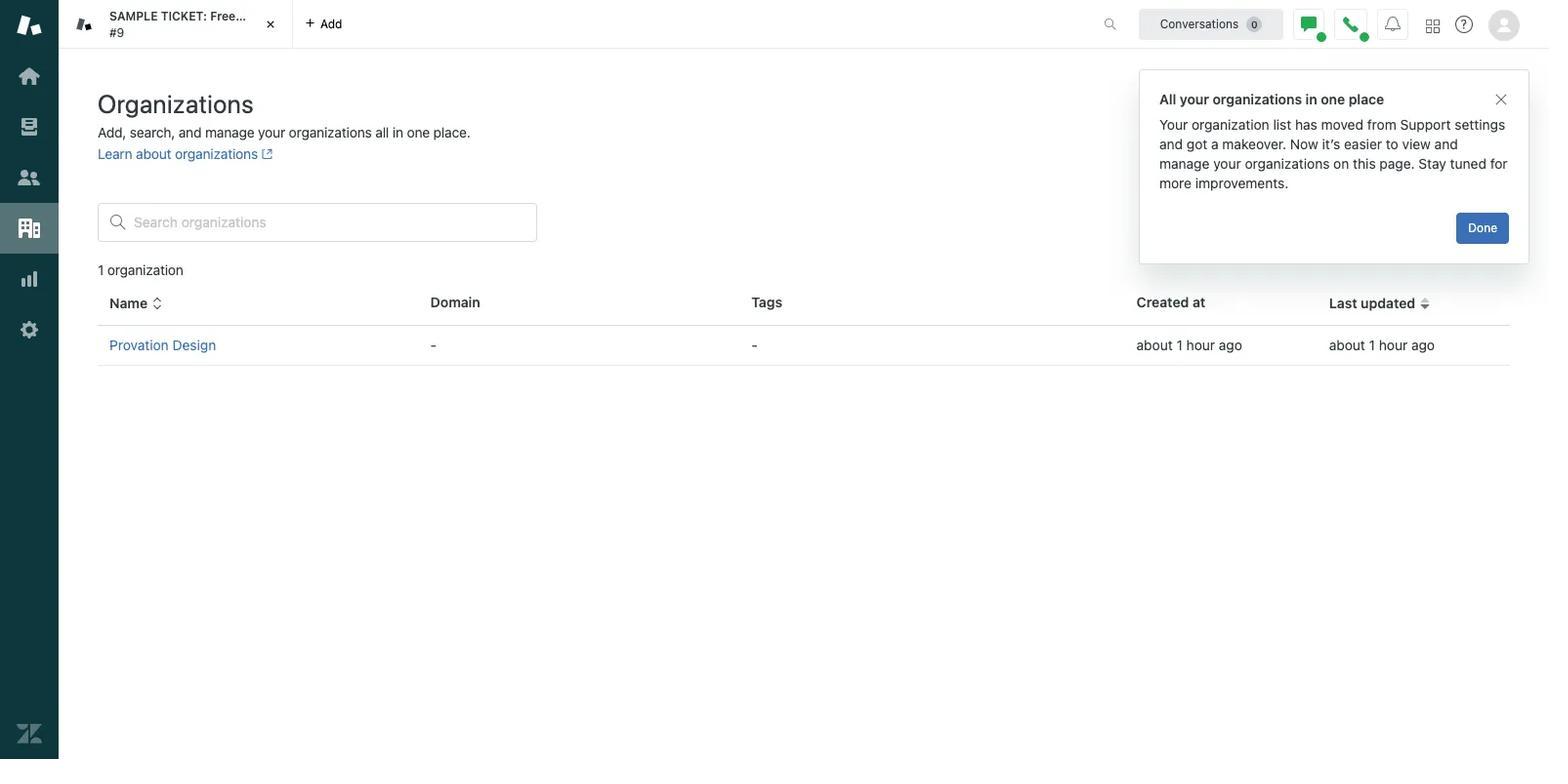 Task type: locate. For each thing, give the bounding box(es) containing it.
0 horizontal spatial about
[[136, 146, 171, 162]]

1 vertical spatial one
[[407, 124, 430, 141]]

in up has
[[1305, 91, 1317, 107]]

1 hour from the left
[[1186, 337, 1215, 354]]

has
[[1295, 116, 1317, 133]]

your
[[1180, 91, 1209, 107], [258, 124, 285, 141], [1213, 155, 1241, 172]]

1 vertical spatial your
[[258, 124, 285, 141]]

organization
[[1426, 103, 1504, 119], [1192, 116, 1269, 133], [107, 262, 183, 278]]

1 horizontal spatial ago
[[1411, 337, 1435, 354]]

repair
[[239, 9, 273, 24]]

zendesk products image
[[1426, 19, 1440, 33]]

makeover.
[[1222, 136, 1286, 152]]

2 ago from the left
[[1411, 337, 1435, 354]]

2 - from the left
[[751, 337, 758, 354]]

sample
[[109, 9, 158, 24]]

tab
[[59, 0, 293, 49]]

last
[[1329, 295, 1357, 312]]

0 vertical spatial one
[[1321, 91, 1345, 107]]

0 vertical spatial manage
[[205, 124, 254, 141]]

1 horizontal spatial and
[[1159, 136, 1183, 152]]

1 vertical spatial in
[[392, 124, 403, 141]]

your right all
[[1180, 91, 1209, 107]]

about
[[136, 146, 171, 162], [1137, 337, 1173, 354], [1329, 337, 1365, 354]]

learn about organizations
[[98, 146, 258, 162]]

0 horizontal spatial your
[[258, 124, 285, 141]]

0 horizontal spatial manage
[[205, 124, 254, 141]]

organization for 1 organization
[[107, 262, 183, 278]]

-
[[430, 337, 437, 354], [751, 337, 758, 354]]

your down a
[[1213, 155, 1241, 172]]

conversations button
[[1139, 8, 1283, 40]]

2 vertical spatial your
[[1213, 155, 1241, 172]]

manage
[[205, 124, 254, 141], [1159, 155, 1210, 172]]

0 horizontal spatial ago
[[1219, 337, 1242, 354]]

0 horizontal spatial one
[[407, 124, 430, 141]]

and down your on the right of the page
[[1159, 136, 1183, 152]]

organizations down now on the right of the page
[[1245, 155, 1330, 172]]

moved
[[1321, 116, 1363, 133]]

2 horizontal spatial 1
[[1369, 337, 1375, 354]]

and up learn about organizations 'link'
[[178, 124, 202, 141]]

list
[[1273, 116, 1291, 133]]

one
[[1321, 91, 1345, 107], [407, 124, 430, 141]]

reporting image
[[17, 267, 42, 292]]

0 horizontal spatial organization
[[107, 262, 183, 278]]

1 horizontal spatial manage
[[1159, 155, 1210, 172]]

name button
[[109, 295, 163, 313]]

organizations
[[1213, 91, 1302, 107], [289, 124, 372, 141], [175, 146, 258, 162], [1245, 155, 1330, 172]]

one inside all your organizations in one place your organization list has moved from support settings and got a makeover. now it's easier to view and manage your organizations on this page. stay tuned for more improvements.
[[1321, 91, 1345, 107]]

manage up more
[[1159, 155, 1210, 172]]

place
[[1349, 91, 1384, 107]]

1 horizontal spatial one
[[1321, 91, 1345, 107]]

1 horizontal spatial in
[[1305, 91, 1317, 107]]

ticket:
[[161, 9, 207, 24]]

organizations left all
[[289, 124, 372, 141]]

organization for add organization
[[1426, 103, 1504, 119]]

0 horizontal spatial about 1 hour ago
[[1137, 337, 1242, 354]]

organization inside button
[[1426, 103, 1504, 119]]

add organization
[[1397, 103, 1504, 119]]

your inside organizations add, search, and manage your organizations all in one place.
[[258, 124, 285, 141]]

and up the stay
[[1434, 136, 1458, 152]]

and inside organizations add, search, and manage your organizations all in one place.
[[178, 124, 202, 141]]

manage inside organizations add, search, and manage your organizations all in one place.
[[205, 124, 254, 141]]

Search organizations field
[[134, 214, 524, 231]]

learn
[[98, 146, 132, 162]]

page.
[[1380, 155, 1415, 172]]

organizations add, search, and manage your organizations all in one place.
[[98, 89, 470, 141]]

0 horizontal spatial hour
[[1186, 337, 1215, 354]]

design
[[172, 337, 216, 354]]

0 horizontal spatial and
[[178, 124, 202, 141]]

1 horizontal spatial about 1 hour ago
[[1329, 337, 1435, 354]]

updated
[[1361, 295, 1415, 312]]

view
[[1402, 136, 1431, 152]]

views image
[[17, 114, 42, 140]]

in right all
[[392, 124, 403, 141]]

add organization button
[[1382, 92, 1520, 131]]

in
[[1305, 91, 1317, 107], [392, 124, 403, 141]]

get help image
[[1455, 16, 1473, 33]]

2 horizontal spatial your
[[1213, 155, 1241, 172]]

1
[[98, 262, 104, 278], [1176, 337, 1183, 354], [1369, 337, 1375, 354]]

close image
[[261, 15, 280, 34]]

0 vertical spatial in
[[1305, 91, 1317, 107]]

name
[[109, 295, 148, 312]]

organization inside all your organizations in one place your organization list has moved from support settings and got a makeover. now it's easier to view and manage your organizations on this page. stay tuned for more improvements.
[[1192, 116, 1269, 133]]

1 horizontal spatial hour
[[1379, 337, 1408, 354]]

ago
[[1219, 337, 1242, 354], [1411, 337, 1435, 354]]

organizations up list
[[1213, 91, 1302, 107]]

improvements.
[[1195, 175, 1289, 191]]

one left place.
[[407, 124, 430, 141]]

0 horizontal spatial in
[[392, 124, 403, 141]]

0 vertical spatial your
[[1180, 91, 1209, 107]]

(opens in a new tab) image
[[258, 149, 273, 160]]

learn about organizations link
[[98, 146, 273, 162]]

zendesk image
[[17, 722, 42, 747]]

1 horizontal spatial organization
[[1192, 116, 1269, 133]]

and
[[178, 124, 202, 141], [1159, 136, 1183, 152], [1434, 136, 1458, 152]]

one up moved
[[1321, 91, 1345, 107]]

your up (opens in a new tab) image
[[258, 124, 285, 141]]

import
[[1294, 103, 1335, 119]]

1 horizontal spatial -
[[751, 337, 758, 354]]

organizations
[[98, 89, 254, 118]]

manage up learn about organizations 'link'
[[205, 124, 254, 141]]

1 vertical spatial manage
[[1159, 155, 1210, 172]]

all
[[1159, 91, 1176, 107]]

all your organizations in one place dialog
[[1139, 69, 1530, 265]]

on
[[1333, 155, 1349, 172]]

1 ago from the left
[[1219, 337, 1242, 354]]

2 horizontal spatial organization
[[1426, 103, 1504, 119]]

manage inside all your organizations in one place your organization list has moved from support settings and got a makeover. now it's easier to view and manage your organizations on this page. stay tuned for more improvements.
[[1159, 155, 1210, 172]]

hour
[[1186, 337, 1215, 354], [1379, 337, 1408, 354]]

#9
[[109, 25, 124, 40]]

about 1 hour ago
[[1137, 337, 1242, 354], [1329, 337, 1435, 354]]

got
[[1187, 136, 1207, 152]]

0 horizontal spatial -
[[430, 337, 437, 354]]



Task type: vqa. For each thing, say whether or not it's contained in the screenshot.
Customers image
yes



Task type: describe. For each thing, give the bounding box(es) containing it.
1 horizontal spatial your
[[1180, 91, 1209, 107]]

all
[[375, 124, 389, 141]]

provation design link
[[109, 337, 216, 354]]

easier
[[1344, 136, 1382, 152]]

to
[[1386, 136, 1398, 152]]

a
[[1211, 136, 1219, 152]]

tuned
[[1450, 155, 1487, 172]]

1 horizontal spatial 1
[[1176, 337, 1183, 354]]

all your organizations in one place your organization list has moved from support settings and got a makeover. now it's easier to view and manage your organizations on this page. stay tuned for more improvements.
[[1159, 91, 1508, 191]]

customers image
[[17, 165, 42, 190]]

2 hour from the left
[[1379, 337, 1408, 354]]

tab containing sample ticket: free repair
[[59, 0, 293, 49]]

sample ticket: free repair #9
[[109, 9, 273, 40]]

2 horizontal spatial and
[[1434, 136, 1458, 152]]

1 about 1 hour ago from the left
[[1137, 337, 1242, 354]]

support
[[1400, 116, 1451, 133]]

2 horizontal spatial about
[[1329, 337, 1365, 354]]

2 about 1 hour ago from the left
[[1329, 337, 1435, 354]]

in inside all your organizations in one place your organization list has moved from support settings and got a makeover. now it's easier to view and manage your organizations on this page. stay tuned for more improvements.
[[1305, 91, 1317, 107]]

for
[[1490, 155, 1508, 172]]

0 horizontal spatial 1
[[98, 262, 104, 278]]

add,
[[98, 124, 126, 141]]

done button
[[1457, 213, 1509, 244]]

add
[[1397, 103, 1423, 119]]

conversations
[[1160, 16, 1239, 31]]

it's
[[1322, 136, 1340, 152]]

more
[[1159, 175, 1192, 191]]

tabs tab list
[[59, 0, 1083, 49]]

from
[[1367, 116, 1397, 133]]

this
[[1353, 155, 1376, 172]]

1 organization
[[98, 262, 183, 278]]

bulk
[[1263, 103, 1290, 119]]

1 - from the left
[[430, 337, 437, 354]]

done
[[1468, 221, 1497, 235]]

now
[[1290, 136, 1318, 152]]

organizations down the organizations
[[175, 146, 258, 162]]

free
[[210, 9, 236, 24]]

bulk import button
[[1247, 92, 1374, 131]]

in inside organizations add, search, and manage your organizations all in one place.
[[392, 124, 403, 141]]

1 horizontal spatial about
[[1137, 337, 1173, 354]]

zendesk support image
[[17, 13, 42, 38]]

get started image
[[17, 63, 42, 89]]

search,
[[130, 124, 175, 141]]

provation
[[109, 337, 169, 354]]

last updated button
[[1329, 295, 1431, 313]]

place.
[[433, 124, 470, 141]]

stay
[[1419, 155, 1446, 172]]

bulk import
[[1263, 103, 1335, 119]]

main element
[[0, 0, 59, 760]]

organizations inside organizations add, search, and manage your organizations all in one place.
[[289, 124, 372, 141]]

one inside organizations add, search, and manage your organizations all in one place.
[[407, 124, 430, 141]]

your
[[1159, 116, 1188, 133]]

last updated
[[1329, 295, 1415, 312]]

organizations image
[[17, 216, 42, 241]]

close image
[[1493, 92, 1509, 107]]

settings
[[1455, 116, 1505, 133]]

admin image
[[17, 317, 42, 343]]

provation design
[[109, 337, 216, 354]]



